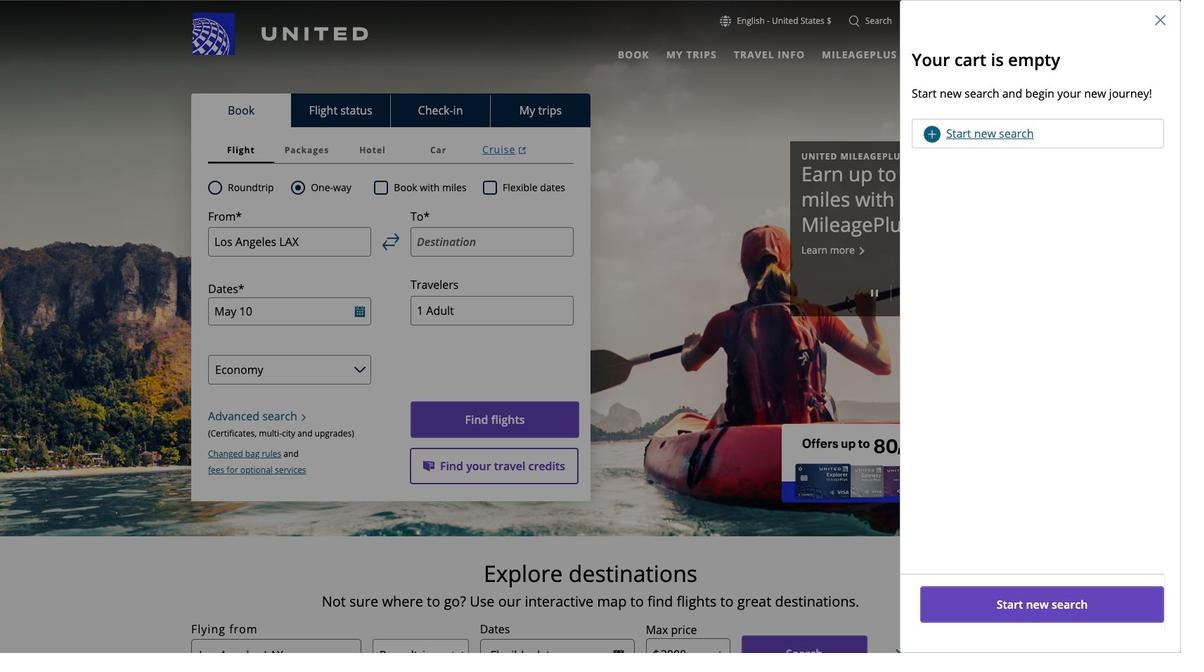Task type: locate. For each thing, give the bounding box(es) containing it.
Depart text field
[[208, 298, 371, 326]]

currently in english united states	$ enter to change image
[[720, 15, 732, 27]]

reverse origin and destination image
[[383, 234, 400, 250]]

explore destinations element
[[110, 560, 1071, 588]]

tab list
[[610, 42, 952, 63], [191, 94, 591, 127], [208, 137, 574, 164]]

navigation
[[0, 12, 1182, 63]]

0 vertical spatial tab list
[[610, 42, 952, 63]]

not sure where to go? use our interactive map to find flights to great destinations. element
[[110, 594, 1071, 611]]

pause image
[[872, 290, 879, 297]]

united logo link to homepage image
[[193, 13, 369, 55]]

dialog
[[900, 0, 1182, 653]]

2 vertical spatial tab list
[[208, 137, 574, 164]]

flexible dates image
[[613, 650, 624, 653]]

main content
[[0, 1, 1182, 653]]



Task type: vqa. For each thing, say whether or not it's contained in the screenshot.
Move Backward To Switch To The Previous Month. image at the bottom
no



Task type: describe. For each thing, give the bounding box(es) containing it.
book with miles element
[[374, 179, 483, 196]]

close image
[[1156, 15, 1167, 26]]

one way flight search element
[[305, 179, 352, 196]]

please enter the max price in the input text or tab to access the slider to set the max price. element
[[646, 622, 697, 639]]

round trip flight search element
[[222, 179, 274, 196]]

carousel buttons element
[[802, 280, 979, 305]]

slide 1 of 4 image
[[903, 291, 907, 296]]

1 vertical spatial tab list
[[191, 94, 591, 127]]



